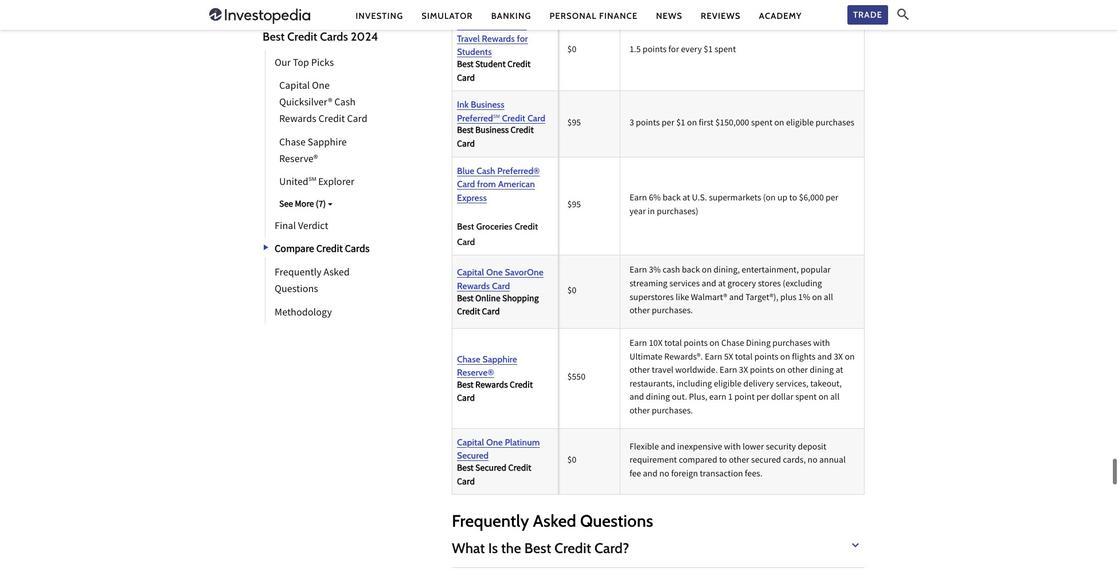 Task type: describe. For each thing, give the bounding box(es) containing it.
0 horizontal spatial bank of america® travel rewards for students link
[[265, 194, 397, 234]]

supermarkets
[[709, 191, 761, 205]]

0 vertical spatial spent
[[715, 43, 736, 56]]

0 vertical spatial blue
[[457, 164, 474, 175]]

like
[[676, 291, 689, 304]]

purchases inside earn 10x total points on chase dining purchases with ultimate rewards®. earn 5x total points on flights and 3x on other travel worldwide. earn 3x points on other dining at restaurants, including eligible delivery services, takeout, and dining out. plus, earn 1 point per dollar spent on all other purchases.
[[773, 337, 812, 350]]

capital inside capital one platinum secured best secured credit card
[[457, 436, 484, 447]]

out.
[[672, 391, 687, 405]]

bank for bank of america® travel rewards for students
[[279, 199, 301, 215]]

credit inside capital one platinum secured best secured credit card
[[508, 462, 531, 475]]

capital one savorone rewards card best online shopping credit card
[[457, 266, 544, 319]]

on right $150,000
[[774, 116, 784, 129]]

capital one® savorone® cash rewards credit card
[[279, 199, 391, 231]]

reviews link
[[701, 10, 741, 22]]

on left first
[[687, 116, 697, 129]]

at inside earn 6% back at u.s. supermarkets (on up to $6,000 per year in purchases)
[[683, 191, 690, 205]]

travel for bank of america® travel rewards for students
[[357, 199, 384, 215]]

and down ultimate
[[630, 391, 644, 405]]

is
[[488, 539, 498, 556]]

1 horizontal spatial total
[[735, 350, 753, 364]]

transaction
[[700, 467, 743, 481]]

0 vertical spatial from
[[477, 178, 496, 189]]

1 vertical spatial capital one platinum secured link
[[457, 435, 549, 462]]

restaurants,
[[630, 377, 675, 391]]

one for capital one platinum secured best secured credit card
[[486, 436, 503, 447]]

worldwide.
[[675, 364, 718, 377]]

earn up 1 at the bottom of page
[[720, 364, 737, 377]]

business for ink business preferred℠ credit card best business credit card
[[471, 98, 505, 109]]

0 horizontal spatial per
[[662, 116, 675, 129]]

simulator
[[422, 11, 473, 21]]

0 horizontal spatial no
[[659, 467, 669, 481]]

reserve® for chase sapphire reserve® best rewards credit card
[[457, 367, 494, 377]]

walmart®
[[691, 291, 727, 304]]

the
[[501, 539, 521, 556]]

1 vertical spatial frequently asked questions
[[452, 510, 653, 531]]

services
[[670, 277, 700, 291]]

preferred℠ for ink business preferred℠ credit card
[[335, 199, 384, 215]]

dining
[[746, 337, 771, 350]]

capital for capital one quicksilver® cash rewards credit card
[[279, 80, 310, 95]]

citi®
[[279, 199, 298, 215]]

2024
[[351, 29, 378, 44]]

2 vertical spatial secured
[[475, 462, 507, 475]]

secured for capital one platinum secured best secured credit card
[[457, 450, 489, 461]]

services,
[[776, 377, 809, 391]]

all inside earn 3% cash back on dining, entertainment, popular streaming services and at grocery stores (excluding superstores like walmart® and target®), plus 1% on all other purchases.
[[824, 291, 833, 304]]

picks
[[311, 56, 334, 72]]

united℠ explorer
[[279, 176, 354, 191]]

0 vertical spatial eligible
[[786, 116, 814, 129]]

5x
[[724, 350, 733, 364]]

fees.
[[745, 467, 763, 481]]

credit inside citi® diamond preferred® credit card
[[279, 216, 306, 231]]

banking link
[[491, 10, 531, 22]]

credit inside ink business preferred℠ credit card
[[279, 216, 306, 231]]

in
[[648, 205, 655, 219]]

credit inside the bank of america® travel rewards for students best student credit card
[[508, 57, 531, 71]]

business for ink business preferred℠ credit card
[[295, 199, 333, 215]]

of for bank of america® travel rewards for students best student credit card
[[478, 18, 487, 29]]

world
[[279, 199, 305, 215]]

methodology link
[[265, 301, 332, 324]]

united℠ explorer link
[[265, 170, 354, 194]]

capital one platinum secured best secured credit card
[[457, 436, 540, 489]]

on left flights at the right of the page
[[780, 350, 790, 364]]

annual
[[819, 454, 846, 467]]

$0 for best online shopping credit card
[[567, 284, 577, 298]]

compared
[[679, 454, 717, 467]]

cards for compare credit cards
[[345, 243, 370, 259]]

compare credit cards link
[[265, 238, 370, 261]]

credit inside chase sapphire reserve® best rewards credit card
[[510, 378, 533, 392]]

on right services,
[[819, 391, 829, 405]]

0 vertical spatial frequently
[[275, 266, 322, 282]]

more
[[295, 199, 314, 212]]

rewards inside 'capital one savorone rewards card best online shopping credit card'
[[457, 280, 490, 291]]

card inside best groceries credit card
[[457, 236, 475, 246]]

$6,000
[[799, 191, 824, 205]]

savorone
[[505, 266, 544, 277]]

1 horizontal spatial 3x
[[834, 350, 843, 364]]

0 horizontal spatial blue
[[279, 199, 299, 215]]

investing link
[[356, 10, 403, 22]]

card inside the bank of america® travel rewards for students best student credit card
[[457, 71, 475, 85]]

fee
[[630, 467, 641, 481]]

secured
[[751, 454, 781, 467]]

best credit cards 2024
[[263, 29, 378, 44]]

per inside earn 10x total points on chase dining purchases with ultimate rewards®. earn 5x total points on flights and 3x on other travel worldwide. earn 3x points on other dining at restaurants, including eligible delivery services, takeout, and dining out. plus, earn 1 point per dollar spent on all other purchases.
[[757, 391, 769, 405]]

ink for ink business preferred℠ credit card
[[279, 199, 293, 215]]

diamond
[[300, 199, 340, 215]]

capital one® savorone® cash rewards credit card link
[[265, 194, 397, 234]]

america® for bank of america® travel rewards for students
[[316, 199, 355, 215]]

verdict
[[298, 220, 328, 235]]

0 horizontal spatial 3x
[[739, 364, 748, 377]]

trade link
[[848, 5, 888, 25]]

year
[[630, 205, 646, 219]]

compare
[[275, 243, 314, 259]]

0 horizontal spatial asked
[[324, 266, 350, 282]]

card inside world of hyatt credit card link
[[373, 199, 393, 215]]

0 horizontal spatial total
[[664, 337, 682, 350]]

cash inside capital one quicksilver® cash rewards credit card
[[334, 96, 356, 112]]

see more (7)
[[279, 199, 326, 212]]

world of hyatt credit card
[[279, 199, 393, 215]]

$0 for best secured credit card
[[567, 454, 577, 467]]

dollar
[[771, 391, 794, 405]]

bank for bank of america® travel rewards for students best student credit card
[[457, 18, 476, 29]]

investopedia homepage image
[[209, 7, 310, 25]]

secured for capital one platinum secured
[[279, 216, 315, 231]]

earn 6% back at u.s. supermarkets (on up to $6,000 per year in purchases)
[[630, 191, 839, 219]]

flexible and inexpensive with lower security deposit requirement compared to other secured cards, no annual fee and no foreign transaction fees.
[[630, 440, 846, 481]]

security
[[766, 440, 796, 454]]

1 vertical spatial express
[[347, 216, 380, 231]]

rewards®.
[[664, 350, 703, 364]]

explorer
[[318, 176, 354, 191]]

rewards for capital one quicksilver® cash rewards credit card
[[279, 113, 316, 128]]

one for capital one quicksilver® cash rewards credit card
[[312, 80, 330, 95]]

flights
[[792, 350, 816, 364]]

earn for earn 3% cash back on dining, entertainment, popular streaming services and at grocery stores (excluding superstores like walmart® and target®), plus 1% on all other purchases.
[[630, 263, 647, 277]]

bank of america® travel rewards for students
[[279, 199, 384, 231]]

0 vertical spatial capital one platinum secured link
[[265, 194, 397, 234]]

student
[[475, 57, 506, 71]]

requirement
[[630, 454, 677, 467]]

card inside capital one quicksilver® cash rewards credit card
[[347, 113, 367, 128]]

plus
[[781, 291, 797, 304]]

best inside best groceries credit card
[[457, 220, 474, 231]]

best groceries credit card
[[457, 220, 538, 246]]

methodology
[[275, 306, 332, 322]]

2 horizontal spatial for
[[669, 43, 679, 56]]

1 vertical spatial questions
[[580, 510, 653, 531]]

credit inside world of hyatt credit card link
[[345, 199, 371, 215]]

card inside citi® diamond preferred® credit card
[[308, 216, 328, 231]]

ink for ink business preferred℠ credit card best business credit card
[[457, 98, 469, 109]]

shopping
[[502, 292, 539, 305]]

$150,000
[[716, 116, 749, 129]]

search image
[[897, 9, 909, 20]]

(excluding
[[783, 277, 822, 291]]

earn 3% cash back on dining, entertainment, popular streaming services and at grocery stores (excluding superstores like walmart® and target®), plus 1% on all other purchases.
[[630, 263, 833, 318]]

compare credit cards
[[275, 243, 370, 259]]

travel for bank of america® travel rewards for students best student credit card
[[457, 32, 480, 43]]

dining,
[[714, 263, 740, 277]]

final verdict
[[275, 220, 328, 235]]

personal finance
[[550, 11, 638, 21]]

0 vertical spatial $1
[[704, 43, 713, 56]]

0 horizontal spatial chase sapphire reserve® link
[[265, 130, 383, 170]]

frequently asked questions link
[[265, 261, 383, 301]]

quicksilver®
[[279, 96, 332, 112]]

platinum for capital one platinum secured best secured credit card
[[505, 436, 540, 447]]

all inside earn 10x total points on chase dining purchases with ultimate rewards®. earn 5x total points on flights and 3x on other travel worldwide. earn 3x points on other dining at restaurants, including eligible delivery services, takeout, and dining out. plus, earn 1 point per dollar spent on all other purchases.
[[830, 391, 840, 405]]

best inside capital one platinum secured best secured credit card
[[457, 462, 474, 475]]

with inside flexible and inexpensive with lower security deposit requirement compared to other secured cards, no annual fee and no foreign transaction fees.
[[724, 440, 741, 454]]

1 horizontal spatial no
[[808, 454, 818, 467]]

rewards for chase sapphire reserve® best rewards credit card
[[475, 378, 508, 392]]

other up dollar
[[788, 364, 808, 377]]

back inside earn 3% cash back on dining, entertainment, popular streaming services and at grocery stores (excluding superstores like walmart® and target®), plus 1% on all other purchases.
[[682, 263, 700, 277]]

chase for chase sapphire reserve® best rewards credit card
[[457, 353, 481, 364]]

target®),
[[746, 291, 779, 304]]

takeout,
[[810, 377, 842, 391]]

cards,
[[783, 454, 806, 467]]

purchases. inside earn 10x total points on chase dining purchases with ultimate rewards®. earn 5x total points on flights and 3x on other travel worldwide. earn 3x points on other dining at restaurants, including eligible delivery services, takeout, and dining out. plus, earn 1 point per dollar spent on all other purchases.
[[652, 404, 693, 418]]

credit inside compare credit cards link
[[316, 243, 343, 259]]

ink business preferred℠ credit card
[[279, 199, 384, 231]]

and left target®),
[[729, 291, 744, 304]]

6%
[[649, 191, 661, 205]]

1 vertical spatial from
[[279, 216, 302, 231]]

1 vertical spatial chase sapphire reserve® link
[[457, 352, 549, 379]]

points down dining
[[750, 364, 774, 377]]

chase inside earn 10x total points on chase dining purchases with ultimate rewards®. earn 5x total points on flights and 3x on other travel worldwide. earn 3x points on other dining at restaurants, including eligible delivery services, takeout, and dining out. plus, earn 1 point per dollar spent on all other purchases.
[[721, 337, 744, 350]]



Task type: vqa. For each thing, say whether or not it's contained in the screenshot.


Task type: locate. For each thing, give the bounding box(es) containing it.
0 horizontal spatial blue cash preferred® card from american express link
[[265, 194, 397, 234]]

back right 6%
[[663, 191, 681, 205]]

one inside capital one quicksilver® cash rewards credit card
[[312, 80, 330, 95]]

express down savorone®
[[347, 216, 380, 231]]

one inside 'capital one savorone rewards card best online shopping credit card'
[[486, 266, 503, 277]]

credit inside capital one quicksilver® cash rewards credit card
[[319, 113, 345, 128]]

one for capital one savorone rewards card best online shopping credit card
[[486, 266, 503, 277]]

other inside earn 3% cash back on dining, entertainment, popular streaming services and at grocery stores (excluding superstores like walmart® and target®), plus 1% on all other purchases.
[[630, 304, 650, 318]]

1 vertical spatial frequently
[[452, 510, 529, 531]]

2 purchases. from the top
[[652, 404, 693, 418]]

0 horizontal spatial dining
[[646, 391, 670, 405]]

ultimate
[[630, 350, 663, 364]]

2 vertical spatial chase
[[457, 353, 481, 364]]

dining
[[810, 364, 834, 377], [646, 391, 670, 405]]

reserve® inside chase sapphire reserve® best rewards credit card
[[457, 367, 494, 377]]

1 horizontal spatial asked
[[533, 510, 576, 531]]

0 vertical spatial travel
[[457, 32, 480, 43]]

with up takeout,
[[813, 337, 830, 350]]

investing
[[356, 11, 403, 21]]

rewards inside the bank of america® travel rewards for students best student credit card
[[482, 32, 515, 43]]

total right 10x
[[664, 337, 682, 350]]

sapphire inside chase sapphire reserve® best rewards credit card
[[483, 353, 517, 364]]

1 horizontal spatial bank of america® travel rewards for students link
[[457, 17, 549, 58]]

1 horizontal spatial frequently asked questions
[[452, 510, 653, 531]]

one inside capital one platinum secured
[[312, 199, 330, 215]]

1 horizontal spatial questions
[[580, 510, 653, 531]]

cards
[[320, 29, 348, 44], [345, 243, 370, 259]]

groceries
[[476, 220, 513, 231]]

$95 for earn
[[567, 198, 581, 212]]

1 horizontal spatial to
[[789, 191, 797, 205]]

secured inside capital one platinum secured
[[279, 216, 315, 231]]

1 horizontal spatial blue
[[457, 164, 474, 175]]

cash
[[334, 96, 356, 112], [477, 164, 495, 175], [301, 199, 322, 215], [279, 216, 300, 231]]

to inside earn 6% back at u.s. supermarkets (on up to $6,000 per year in purchases)
[[789, 191, 797, 205]]

frequently
[[275, 266, 322, 282], [452, 510, 529, 531]]

sapphire inside chase sapphire reserve®
[[308, 136, 347, 151]]

1 horizontal spatial america®
[[489, 18, 527, 29]]

capital for capital one® savorone® cash rewards credit card
[[279, 199, 310, 215]]

for inside bank of america® travel rewards for students
[[319, 216, 333, 231]]

travel right hyatt
[[357, 199, 384, 215]]

travel inside the bank of america® travel rewards for students best student credit card
[[457, 32, 480, 43]]

0 horizontal spatial reserve®
[[279, 152, 318, 168]]

2 vertical spatial per
[[757, 391, 769, 405]]

sapphire for chase sapphire reserve®
[[308, 136, 347, 151]]

ink
[[457, 98, 469, 109], [279, 199, 293, 215]]

eligible inside earn 10x total points on chase dining purchases with ultimate rewards®. earn 5x total points on flights and 3x on other travel worldwide. earn 3x points on other dining at restaurants, including eligible delivery services, takeout, and dining out. plus, earn 1 point per dollar spent on all other purchases.
[[714, 377, 742, 391]]

students for bank of america® travel rewards for students
[[335, 216, 374, 231]]

preferred® for citi® diamond preferred® credit card link
[[342, 199, 387, 215]]

preferred℠ for ink business preferred℠ credit card best business credit card
[[457, 112, 500, 123]]

u.s.
[[692, 191, 707, 205]]

0 vertical spatial business
[[471, 98, 505, 109]]

points up worldwide.
[[684, 337, 708, 350]]

academy
[[759, 11, 802, 21]]

1 vertical spatial preferred℠
[[335, 199, 384, 215]]

$95 for 3
[[567, 116, 581, 129]]

and right flights at the right of the page
[[818, 350, 832, 364]]

one®
[[312, 199, 334, 215]]

on right flights at the right of the page
[[845, 350, 855, 364]]

0 vertical spatial ink business preferred℠ credit card link
[[457, 97, 549, 124]]

on right delivery
[[776, 364, 786, 377]]

1 horizontal spatial blue cash preferred® card from american express link
[[457, 163, 549, 204]]

frequently asked questions up methodology
[[275, 266, 350, 298]]

0 vertical spatial cards
[[320, 29, 348, 44]]

asked
[[324, 266, 350, 282], [533, 510, 576, 531]]

american
[[498, 178, 535, 189], [304, 216, 345, 231]]

students inside the bank of america® travel rewards for students best student credit card
[[457, 45, 492, 56]]

0 horizontal spatial preferred℠
[[335, 199, 384, 215]]

capital for capital one platinum secured
[[279, 199, 310, 215]]

questions inside frequently asked questions
[[275, 283, 318, 298]]

reserve® for chase sapphire reserve®
[[279, 152, 318, 168]]

0 vertical spatial per
[[662, 116, 675, 129]]

at inside earn 10x total points on chase dining purchases with ultimate rewards®. earn 5x total points on flights and 3x on other travel worldwide. earn 3x points on other dining at restaurants, including eligible delivery services, takeout, and dining out. plus, earn 1 point per dollar spent on all other purchases.
[[836, 364, 843, 377]]

preferred℠ inside ink business preferred℠ credit card
[[335, 199, 384, 215]]

earn left 6%
[[630, 191, 647, 205]]

preferred℠ inside ink business preferred℠ credit card best business credit card
[[457, 112, 500, 123]]

bank inside bank of america® travel rewards for students
[[279, 199, 301, 215]]

rewards inside chase sapphire reserve® best rewards credit card
[[475, 378, 508, 392]]

superstores
[[630, 291, 674, 304]]

travel
[[652, 364, 674, 377]]

of for bank of america® travel rewards for students
[[304, 199, 313, 215]]

at inside earn 3% cash back on dining, entertainment, popular streaming services and at grocery stores (excluding superstores like walmart® and target®), plus 1% on all other purchases.
[[718, 277, 726, 291]]

with
[[813, 337, 830, 350], [724, 440, 741, 454]]

1%
[[798, 291, 810, 304]]

ink inside ink business preferred℠ credit card best business credit card
[[457, 98, 469, 109]]

chase for chase sapphire reserve®
[[279, 136, 306, 151]]

stores
[[758, 277, 781, 291]]

1 horizontal spatial dining
[[810, 364, 834, 377]]

1 vertical spatial at
[[718, 277, 726, 291]]

express up groceries
[[457, 192, 487, 202]]

bank inside the bank of america® travel rewards for students best student credit card
[[457, 18, 476, 29]]

capital inside capital one quicksilver® cash rewards credit card
[[279, 80, 310, 95]]

citi® diamond preferred® credit card link
[[265, 194, 397, 234]]

one for capital one platinum secured
[[312, 199, 330, 215]]

eligible
[[786, 116, 814, 129], [714, 377, 742, 391]]

1 vertical spatial reserve®
[[457, 367, 494, 377]]

0 vertical spatial dining
[[810, 364, 834, 377]]

credit inside best groceries credit card
[[515, 220, 538, 231]]

0 vertical spatial america®
[[489, 18, 527, 29]]

every
[[681, 43, 702, 56]]

$1
[[704, 43, 713, 56], [676, 116, 685, 129]]

see
[[279, 199, 293, 212]]

1 vertical spatial ink business preferred℠ credit card link
[[265, 194, 397, 234]]

earn inside earn 3% cash back on dining, entertainment, popular streaming services and at grocery stores (excluding superstores like walmart® and target®), plus 1% on all other purchases.
[[630, 263, 647, 277]]

chase sapphire reserve® best rewards credit card
[[457, 353, 533, 406]]

purchases
[[816, 116, 855, 129], [773, 337, 812, 350]]

2 $95 from the top
[[567, 198, 581, 212]]

1 vertical spatial purchases
[[773, 337, 812, 350]]

1.5 points for every $1 spent
[[630, 43, 736, 56]]

at
[[683, 191, 690, 205], [718, 277, 726, 291], [836, 364, 843, 377]]

$1 right the every
[[704, 43, 713, 56]]

bank of america® travel rewards for students link
[[457, 17, 549, 58], [265, 194, 397, 234]]

to right up at the top right of page
[[789, 191, 797, 205]]

dining right services,
[[810, 364, 834, 377]]

earn inside earn 6% back at u.s. supermarkets (on up to $6,000 per year in purchases)
[[630, 191, 647, 205]]

back
[[663, 191, 681, 205], [682, 263, 700, 277]]

spent right dollar
[[795, 391, 817, 405]]

per right the 3
[[662, 116, 675, 129]]

1 horizontal spatial chase
[[457, 353, 481, 364]]

frequently down 'compare'
[[275, 266, 322, 282]]

1 vertical spatial $1
[[676, 116, 685, 129]]

no right cards,
[[808, 454, 818, 467]]

best inside the bank of america® travel rewards for students best student credit card
[[457, 57, 474, 71]]

students inside bank of america® travel rewards for students
[[335, 216, 374, 231]]

on
[[687, 116, 697, 129], [774, 116, 784, 129], [702, 263, 712, 277], [812, 291, 822, 304], [710, 337, 720, 350], [780, 350, 790, 364], [845, 350, 855, 364], [776, 364, 786, 377], [819, 391, 829, 405]]

1 vertical spatial chase
[[721, 337, 744, 350]]

popular
[[801, 263, 831, 277]]

cards up picks
[[320, 29, 348, 44]]

3%
[[649, 263, 661, 277]]

2 horizontal spatial at
[[836, 364, 843, 377]]

1 vertical spatial dining
[[646, 391, 670, 405]]

lower
[[743, 440, 764, 454]]

foreign
[[671, 467, 698, 481]]

asked down compare credit cards
[[324, 266, 350, 282]]

for for bank of america® travel rewards for students
[[319, 216, 333, 231]]

travel inside bank of america® travel rewards for students
[[357, 199, 384, 215]]

america®
[[489, 18, 527, 29], [316, 199, 355, 215]]

3x up takeout,
[[834, 350, 843, 364]]

spent right $150,000
[[751, 116, 773, 129]]

2 $0 from the top
[[567, 284, 577, 298]]

1 horizontal spatial express
[[457, 192, 487, 202]]

capital one quicksilver® cash rewards credit card
[[279, 80, 367, 128]]

at left u.s.
[[683, 191, 690, 205]]

earn for earn 10x total points on chase dining purchases with ultimate rewards®. earn 5x total points on flights and 3x on other travel worldwide. earn 3x points on other dining at restaurants, including eligible delivery services, takeout, and dining out. plus, earn 1 point per dollar spent on all other purchases.
[[630, 337, 647, 350]]

cash inside capital one® savorone® cash rewards credit card
[[279, 216, 300, 231]]

our top picks
[[275, 56, 334, 72]]

card?
[[595, 539, 629, 556]]

rewards inside bank of america® travel rewards for students
[[279, 216, 316, 231]]

one inside capital one platinum secured best secured credit card
[[486, 436, 503, 447]]

students down savorone®
[[335, 216, 374, 231]]

0 vertical spatial frequently asked questions
[[275, 266, 350, 298]]

purchases. inside earn 3% cash back on dining, entertainment, popular streaming services and at grocery stores (excluding superstores like walmart® and target®), plus 1% on all other purchases.
[[652, 304, 693, 318]]

chase inside chase sapphire reserve® best rewards credit card
[[457, 353, 481, 364]]

reserve®
[[279, 152, 318, 168], [457, 367, 494, 377]]

2 vertical spatial $0
[[567, 454, 577, 467]]

1 vertical spatial spent
[[751, 116, 773, 129]]

capital one savorone rewards card link
[[457, 265, 549, 292]]

america® inside bank of america® travel rewards for students
[[316, 199, 355, 215]]

all right services,
[[830, 391, 840, 405]]

asked up what is the best credit card?
[[533, 510, 576, 531]]

secured
[[279, 216, 315, 231], [457, 450, 489, 461], [475, 462, 507, 475]]

frequently asked questions up what is the best credit card?
[[452, 510, 653, 531]]

no left foreign
[[659, 467, 669, 481]]

cards down capital one® savorone® cash rewards credit card
[[345, 243, 370, 259]]

3
[[630, 116, 634, 129]]

1 horizontal spatial chase sapphire reserve® link
[[457, 352, 549, 379]]

grocery
[[728, 277, 756, 291]]

credit inside 'capital one savorone rewards card best online shopping credit card'
[[457, 305, 480, 319]]

plus,
[[689, 391, 708, 405]]

capital inside capital one platinum secured
[[279, 199, 310, 215]]

0 vertical spatial purchases
[[816, 116, 855, 129]]

platinum for capital one platinum secured
[[332, 199, 371, 215]]

rewards for capital one® savorone® cash rewards credit card
[[303, 216, 340, 231]]

purchases)
[[657, 205, 698, 219]]

of inside bank of america® travel rewards for students
[[304, 199, 313, 215]]

and right the fee
[[643, 467, 658, 481]]

1 horizontal spatial ink business preferred℠ credit card link
[[457, 97, 549, 124]]

back inside earn 6% back at u.s. supermarkets (on up to $6,000 per year in purchases)
[[663, 191, 681, 205]]

earn left 3%
[[630, 263, 647, 277]]

1 vertical spatial bank of america® travel rewards for students link
[[265, 194, 397, 234]]

0 vertical spatial chase sapphire reserve® link
[[265, 130, 383, 170]]

0 horizontal spatial express
[[347, 216, 380, 231]]

0 horizontal spatial for
[[319, 216, 333, 231]]

with inside earn 10x total points on chase dining purchases with ultimate rewards®. earn 5x total points on flights and 3x on other travel worldwide. earn 3x points on other dining at restaurants, including eligible delivery services, takeout, and dining out. plus, earn 1 point per dollar spent on all other purchases.
[[813, 337, 830, 350]]

1 horizontal spatial eligible
[[786, 116, 814, 129]]

0 vertical spatial american
[[498, 178, 535, 189]]

students
[[457, 45, 492, 56], [335, 216, 374, 231]]

rewards inside capital one quicksilver® cash rewards credit card
[[279, 113, 316, 128]]

1 vertical spatial cards
[[345, 243, 370, 259]]

best inside ink business preferred℠ credit card best business credit card
[[457, 124, 474, 137]]

1 horizontal spatial for
[[517, 32, 528, 43]]

bank
[[457, 18, 476, 29], [279, 199, 301, 215]]

0 vertical spatial asked
[[324, 266, 350, 282]]

reserve® inside chase sapphire reserve®
[[279, 152, 318, 168]]

per right $6,000
[[826, 191, 839, 205]]

1 horizontal spatial preferred℠
[[457, 112, 500, 123]]

1 horizontal spatial capital one platinum secured link
[[457, 435, 549, 462]]

3 $0 from the top
[[567, 454, 577, 467]]

0 horizontal spatial with
[[724, 440, 741, 454]]

travel down the simulator link
[[457, 32, 480, 43]]

personal finance link
[[550, 10, 638, 22]]

delivery
[[744, 377, 774, 391]]

on right 1%
[[812, 291, 822, 304]]

of for world of hyatt credit card
[[307, 199, 317, 215]]

0 vertical spatial bank of america® travel rewards for students link
[[457, 17, 549, 58]]

sapphire for chase sapphire reserve® best rewards credit card
[[483, 353, 517, 364]]

frequently up 'is'
[[452, 510, 529, 531]]

other down restaurants,
[[630, 404, 650, 418]]

platinum
[[332, 199, 371, 215], [505, 436, 540, 447]]

0 horizontal spatial platinum
[[332, 199, 371, 215]]

and right services
[[702, 277, 716, 291]]

0 horizontal spatial frequently asked questions
[[275, 266, 350, 298]]

1 purchases. from the top
[[652, 304, 693, 318]]

0 vertical spatial $95
[[567, 116, 581, 129]]

platinum inside capital one platinum secured best secured credit card
[[505, 436, 540, 447]]

0 vertical spatial chase
[[279, 136, 306, 151]]

per
[[662, 116, 675, 129], [826, 191, 839, 205], [757, 391, 769, 405]]

points right 1.5
[[643, 43, 667, 56]]

per right point
[[757, 391, 769, 405]]

1 vertical spatial business
[[475, 124, 509, 137]]

1 vertical spatial secured
[[457, 450, 489, 461]]

card inside capital one® savorone® cash rewards credit card
[[370, 216, 391, 231]]

back right cash
[[682, 263, 700, 277]]

ink inside ink business preferred℠ credit card
[[279, 199, 293, 215]]

with left lower
[[724, 440, 741, 454]]

spent inside earn 10x total points on chase dining purchases with ultimate rewards®. earn 5x total points on flights and 3x on other travel worldwide. earn 3x points on other dining at restaurants, including eligible delivery services, takeout, and dining out. plus, earn 1 point per dollar spent on all other purchases.
[[795, 391, 817, 405]]

other left travel
[[630, 364, 650, 377]]

1 vertical spatial purchases.
[[652, 404, 693, 418]]

3x
[[834, 350, 843, 364], [739, 364, 748, 377]]

0 horizontal spatial blue cash preferred® card from american express
[[279, 199, 392, 231]]

1 vertical spatial all
[[830, 391, 840, 405]]

flexible
[[630, 440, 659, 454]]

questions up the methodology link at left bottom
[[275, 283, 318, 298]]

0 vertical spatial express
[[457, 192, 487, 202]]

earn
[[709, 391, 726, 405]]

purchases. down restaurants,
[[652, 404, 693, 418]]

2 horizontal spatial per
[[826, 191, 839, 205]]

other inside flexible and inexpensive with lower security deposit requirement compared to other secured cards, no annual fee and no foreign transaction fees.
[[729, 454, 749, 467]]

0 horizontal spatial from
[[279, 216, 302, 231]]

total right 5x
[[735, 350, 753, 364]]

at right flights at the right of the page
[[836, 364, 843, 377]]

earn left 10x
[[630, 337, 647, 350]]

1 horizontal spatial ink
[[457, 98, 469, 109]]

no
[[808, 454, 818, 467], [659, 467, 669, 481]]

capital inside capital one® savorone® cash rewards credit card
[[279, 199, 310, 215]]

1 horizontal spatial reserve®
[[457, 367, 494, 377]]

(7)
[[316, 199, 326, 212]]

from up groceries
[[477, 178, 496, 189]]

1 $95 from the top
[[567, 116, 581, 129]]

0 vertical spatial platinum
[[332, 199, 371, 215]]

earn left 5x
[[705, 350, 722, 364]]

rewards for bank of america® travel rewards for students best student credit card
[[482, 32, 515, 43]]

0 horizontal spatial spent
[[715, 43, 736, 56]]

0 horizontal spatial capital one platinum secured link
[[265, 194, 397, 234]]

platinum inside capital one platinum secured
[[332, 199, 371, 215]]

to inside flexible and inexpensive with lower security deposit requirement compared to other secured cards, no annual fee and no foreign transaction fees.
[[719, 454, 727, 467]]

1 horizontal spatial spent
[[751, 116, 773, 129]]

other down streaming
[[630, 304, 650, 318]]

1 vertical spatial sapphire
[[483, 353, 517, 364]]

america® for bank of america® travel rewards for students best student credit card
[[489, 18, 527, 29]]

rewards
[[482, 32, 515, 43], [279, 113, 316, 128], [279, 216, 316, 231], [303, 216, 340, 231], [457, 280, 490, 291], [475, 378, 508, 392]]

rewards inside capital one® savorone® cash rewards credit card
[[303, 216, 340, 231]]

card inside ink business preferred℠ credit card
[[308, 216, 328, 231]]

card inside capital one platinum secured best secured credit card
[[457, 475, 475, 489]]

chase inside chase sapphire reserve®
[[279, 136, 306, 151]]

per inside earn 6% back at u.s. supermarkets (on up to $6,000 per year in purchases)
[[826, 191, 839, 205]]

blue cash preferred® card from american express link
[[457, 163, 549, 204], [265, 194, 397, 234]]

points up delivery
[[755, 350, 779, 364]]

1 vertical spatial $0
[[567, 284, 577, 298]]

simulator link
[[422, 10, 473, 22]]

1 vertical spatial eligible
[[714, 377, 742, 391]]

1 horizontal spatial bank
[[457, 18, 476, 29]]

top
[[293, 56, 309, 72]]

0 vertical spatial sapphire
[[308, 136, 347, 151]]

dining left out.
[[646, 391, 670, 405]]

america® inside the bank of america® travel rewards for students best student credit card
[[489, 18, 527, 29]]

what is the best credit card?
[[452, 539, 629, 556]]

1 horizontal spatial frequently
[[452, 510, 529, 531]]

banking
[[491, 11, 531, 21]]

students for bank of america® travel rewards for students best student credit card
[[457, 45, 492, 56]]

ink business preferred℠ credit card best business credit card
[[457, 98, 546, 151]]

spent down reviews link
[[715, 43, 736, 56]]

capital
[[279, 80, 310, 95], [279, 199, 310, 215], [279, 199, 310, 215], [457, 266, 484, 277], [457, 436, 484, 447]]

points right the 3
[[636, 116, 660, 129]]

1 horizontal spatial sapphire
[[483, 353, 517, 364]]

up
[[778, 191, 788, 205]]

10x
[[649, 337, 663, 350]]

finance
[[599, 11, 638, 21]]

0 vertical spatial secured
[[279, 216, 315, 231]]

0 horizontal spatial american
[[304, 216, 345, 231]]

business inside ink business preferred℠ credit card
[[295, 199, 333, 215]]

best inside 'capital one savorone rewards card best online shopping credit card'
[[457, 292, 474, 305]]

preferred® for leftmost blue cash preferred® card from american express "link"
[[324, 199, 369, 215]]

other left secured
[[729, 454, 749, 467]]

earn for earn 6% back at u.s. supermarkets (on up to $6,000 per year in purchases)
[[630, 191, 647, 205]]

other
[[630, 304, 650, 318], [630, 364, 650, 377], [788, 364, 808, 377], [630, 404, 650, 418], [729, 454, 749, 467]]

questions up card?
[[580, 510, 653, 531]]

on left 5x
[[710, 337, 720, 350]]

to right compared
[[719, 454, 727, 467]]

1 horizontal spatial from
[[477, 178, 496, 189]]

earn
[[630, 191, 647, 205], [630, 263, 647, 277], [630, 337, 647, 350], [705, 350, 722, 364], [720, 364, 737, 377]]

card inside chase sapphire reserve® best rewards credit card
[[457, 392, 475, 406]]

0 vertical spatial at
[[683, 191, 690, 205]]

all right 1%
[[824, 291, 833, 304]]

1 vertical spatial platinum
[[505, 436, 540, 447]]

cards for best credit cards 2024
[[320, 29, 348, 44]]

at left grocery
[[718, 277, 726, 291]]

$0 for best student credit card
[[567, 43, 577, 56]]

1 $0 from the top
[[567, 43, 577, 56]]

$1 left first
[[676, 116, 685, 129]]

$95
[[567, 116, 581, 129], [567, 198, 581, 212]]

capital inside 'capital one savorone rewards card best online shopping credit card'
[[457, 266, 484, 277]]

1 horizontal spatial blue cash preferred® card from american express
[[457, 164, 540, 202]]

students up student at left
[[457, 45, 492, 56]]

1 horizontal spatial purchases
[[816, 116, 855, 129]]

from down world
[[279, 216, 302, 231]]

2 vertical spatial spent
[[795, 391, 817, 405]]

travel
[[457, 32, 480, 43], [357, 199, 384, 215]]

for inside the bank of america® travel rewards for students best student credit card
[[517, 32, 528, 43]]

and right flexible
[[661, 440, 675, 454]]

rewards for bank of america® travel rewards for students
[[279, 216, 316, 231]]

3x right 5x
[[739, 364, 748, 377]]

best inside chase sapphire reserve® best rewards credit card
[[457, 378, 474, 392]]

purchases. down services
[[652, 304, 693, 318]]

academy link
[[759, 10, 802, 22]]

citi® diamond preferred® credit card
[[279, 199, 387, 231]]

for for bank of america® travel rewards for students best student credit card
[[517, 32, 528, 43]]

news
[[656, 11, 683, 21]]

on left "dining,"
[[702, 263, 712, 277]]

of inside the bank of america® travel rewards for students best student credit card
[[478, 18, 487, 29]]

credit inside capital one® savorone® cash rewards credit card
[[342, 216, 368, 231]]

preferred® inside citi® diamond preferred® credit card
[[342, 199, 387, 215]]

our
[[275, 56, 291, 72]]

2 horizontal spatial chase
[[721, 337, 744, 350]]

0 horizontal spatial sapphire
[[308, 136, 347, 151]]



